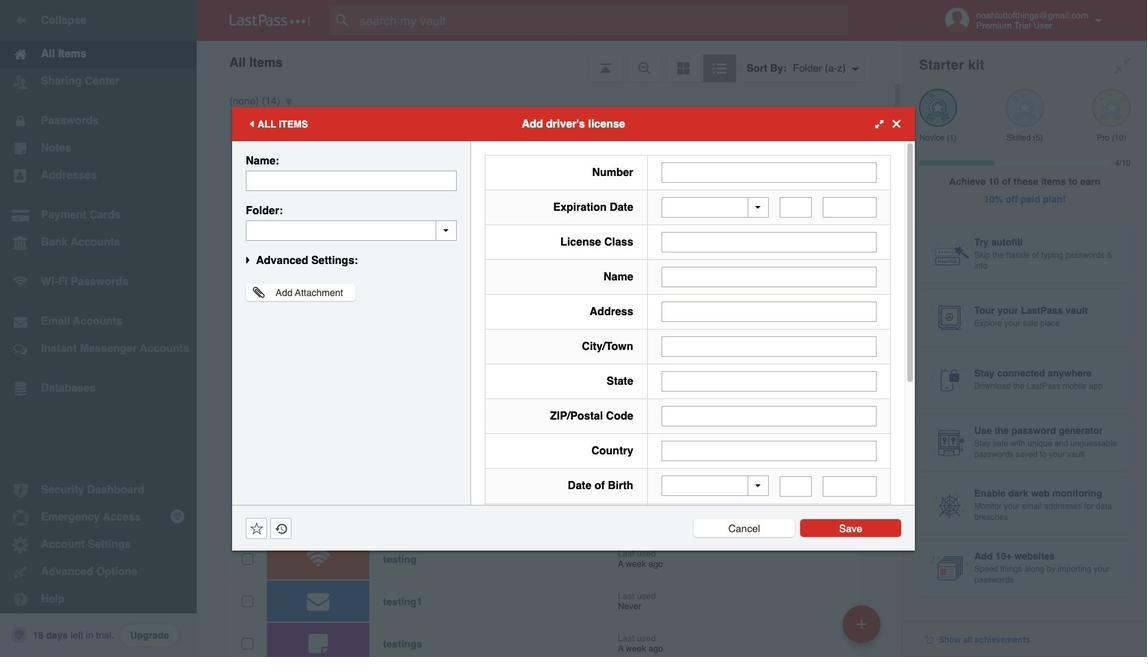 Task type: describe. For each thing, give the bounding box(es) containing it.
lastpass image
[[230, 14, 310, 27]]

main navigation navigation
[[0, 0, 197, 658]]

vault options navigation
[[197, 41, 903, 82]]

new item navigation
[[838, 602, 890, 658]]



Task type: vqa. For each thing, say whether or not it's contained in the screenshot.
New item Element
no



Task type: locate. For each thing, give the bounding box(es) containing it.
None text field
[[662, 162, 877, 183], [246, 170, 457, 191], [246, 220, 457, 241], [662, 337, 877, 357], [662, 407, 877, 427], [662, 162, 877, 183], [246, 170, 457, 191], [246, 220, 457, 241], [662, 337, 877, 357], [662, 407, 877, 427]]

None text field
[[780, 197, 813, 218], [823, 197, 877, 218], [662, 232, 877, 253], [662, 267, 877, 288], [662, 302, 877, 322], [662, 372, 877, 392], [662, 441, 877, 462], [780, 477, 813, 497], [823, 477, 877, 497], [780, 197, 813, 218], [823, 197, 877, 218], [662, 232, 877, 253], [662, 267, 877, 288], [662, 302, 877, 322], [662, 372, 877, 392], [662, 441, 877, 462], [780, 477, 813, 497], [823, 477, 877, 497]]

dialog
[[232, 107, 916, 658]]

search my vault text field
[[329, 5, 875, 36]]

new item image
[[857, 620, 867, 630]]

Search search field
[[329, 5, 875, 36]]



